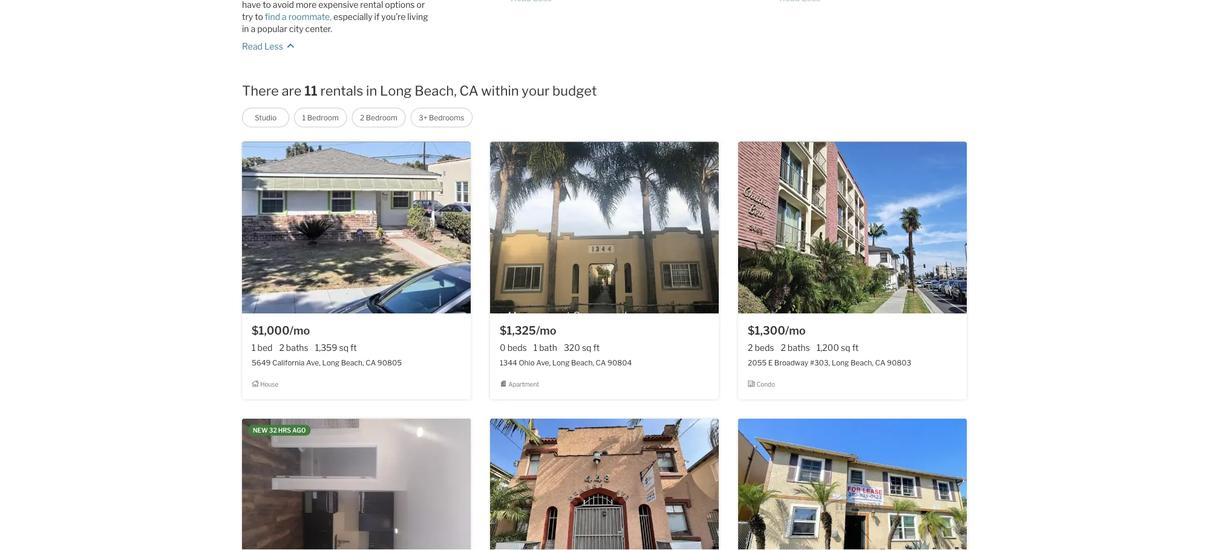 Task type: vqa. For each thing, say whether or not it's contained in the screenshot.
"1,200 sq ft"
yes



Task type: locate. For each thing, give the bounding box(es) containing it.
sq
[[339, 343, 349, 354], [582, 343, 592, 354], [842, 343, 851, 354]]

long
[[380, 83, 412, 99], [322, 359, 340, 368], [553, 359, 570, 368], [832, 359, 850, 368]]

ft for $1,000 /mo
[[351, 343, 357, 354]]

5649 california ave, long beach, ca 90805
[[252, 359, 402, 368]]

2 baths from the left
[[788, 343, 811, 354]]

1 for 1 bath
[[534, 343, 538, 354]]

condo
[[757, 381, 776, 388]]

1 horizontal spatial 1
[[302, 113, 306, 122]]

90803
[[888, 359, 912, 368]]

1 bedroom from the left
[[307, 113, 339, 122]]

2 down rentals
[[360, 113, 365, 122]]

/mo
[[290, 324, 310, 337], [536, 324, 557, 337], [786, 324, 806, 337]]

sq right 1,200
[[842, 343, 851, 354]]

1 2 baths from the left
[[279, 343, 309, 354]]

3 ft from the left
[[853, 343, 859, 354]]

broadway
[[775, 359, 809, 368]]

beds for $1,325 /mo
[[508, 343, 527, 354]]

0 horizontal spatial ave,
[[306, 359, 321, 368]]

bedroom inside 1 bedroom "radio"
[[307, 113, 339, 122]]

0 beds
[[500, 343, 527, 354]]

read
[[242, 41, 263, 52]]

1 vertical spatial a
[[251, 24, 256, 34]]

0 horizontal spatial baths
[[286, 343, 309, 354]]

2 bedroom from the left
[[366, 113, 398, 122]]

bed
[[258, 343, 273, 354]]

2 baths up "california"
[[279, 343, 309, 354]]

baths for $1,300 /mo
[[788, 343, 811, 354]]

2 beds
[[748, 343, 775, 354]]

bedroom
[[307, 113, 339, 122], [366, 113, 398, 122]]

there
[[242, 83, 279, 99]]

especially
[[334, 12, 373, 22]]

beach, down 1,200 sq ft
[[851, 359, 874, 368]]

1 beds from the left
[[508, 343, 527, 354]]

2 ave, from the left
[[537, 359, 551, 368]]

0 horizontal spatial 1
[[252, 343, 256, 354]]

2 up 'broadway'
[[781, 343, 786, 354]]

1
[[302, 113, 306, 122], [252, 343, 256, 354], [534, 343, 538, 354]]

photo of 1770 gaviota ave unit 13, long beach, ca 90813 image
[[242, 419, 471, 550]]

in for long
[[366, 83, 377, 99]]

2 up the 2055
[[748, 343, 753, 354]]

ft right 1,200
[[853, 343, 859, 354]]

3 /mo from the left
[[786, 324, 806, 337]]

1 down 11
[[302, 113, 306, 122]]

ave, down 1,359
[[306, 359, 321, 368]]

e
[[769, 359, 773, 368]]

especially if you're living in a popular city center.
[[242, 12, 428, 34]]

new 32 hrs ago
[[253, 427, 306, 434]]

2 baths up 'broadway'
[[781, 343, 811, 354]]

0 horizontal spatial /mo
[[290, 324, 310, 337]]

baths up "california"
[[286, 343, 309, 354]]

/mo for $1,000
[[290, 324, 310, 337]]

in up '2 bedroom'
[[366, 83, 377, 99]]

1 horizontal spatial ave,
[[537, 359, 551, 368]]

ave,
[[306, 359, 321, 368], [537, 359, 551, 368]]

1 ft from the left
[[351, 343, 357, 354]]

ave, down 1 bath
[[537, 359, 551, 368]]

1 horizontal spatial ft
[[594, 343, 600, 354]]

ave, for $1,000 /mo
[[306, 359, 321, 368]]

1 Bedroom radio
[[294, 108, 347, 128]]

3 sq from the left
[[842, 343, 851, 354]]

long down 1,200 sq ft
[[832, 359, 850, 368]]

a right find
[[282, 12, 287, 22]]

a
[[282, 12, 287, 22], [251, 24, 256, 34]]

2 horizontal spatial /mo
[[786, 324, 806, 337]]

are
[[282, 83, 302, 99]]

1 left bath
[[534, 343, 538, 354]]

1 horizontal spatial sq
[[582, 343, 592, 354]]

0 horizontal spatial 2 baths
[[279, 343, 309, 354]]

sq right the 320
[[582, 343, 592, 354]]

0 horizontal spatial a
[[251, 24, 256, 34]]

1 for 1 bedroom
[[302, 113, 306, 122]]

2 bedroom
[[360, 113, 398, 122]]

1,359
[[315, 343, 338, 354]]

1 horizontal spatial a
[[282, 12, 287, 22]]

bedrooms
[[429, 113, 465, 122]]

$1,325 /mo
[[500, 324, 557, 337]]

3+
[[419, 113, 428, 122]]

bedroom inside 2 bedroom option
[[366, 113, 398, 122]]

2 baths for $1,000
[[279, 343, 309, 354]]

1 left bed
[[252, 343, 256, 354]]

ft
[[351, 343, 357, 354], [594, 343, 600, 354], [853, 343, 859, 354]]

a up read
[[251, 24, 256, 34]]

budget
[[553, 83, 597, 99]]

0 vertical spatial in
[[242, 24, 249, 34]]

in up read
[[242, 24, 249, 34]]

within
[[482, 83, 519, 99]]

1 horizontal spatial in
[[366, 83, 377, 99]]

2 beds from the left
[[755, 343, 775, 354]]

1 inside 1 bedroom "radio"
[[302, 113, 306, 122]]

photo of 5649 california ave, long beach, ca 90805 image
[[242, 142, 471, 314]]

photo of 2055 e broadway #303, long beach, ca 90803 image
[[739, 142, 968, 314]]

beach,
[[415, 83, 457, 99], [341, 359, 364, 368], [572, 359, 595, 368], [851, 359, 874, 368]]

find
[[265, 12, 280, 22]]

0 horizontal spatial bedroom
[[307, 113, 339, 122]]

1 horizontal spatial bedroom
[[366, 113, 398, 122]]

option group
[[242, 101, 473, 128]]

living
[[408, 12, 428, 22]]

ca left '90804'
[[596, 359, 606, 368]]

ft right the 320
[[594, 343, 600, 354]]

beds right 0
[[508, 343, 527, 354]]

2
[[360, 113, 365, 122], [279, 343, 284, 354], [748, 343, 753, 354], [781, 343, 786, 354]]

ca left 90803
[[876, 359, 886, 368]]

center.
[[306, 24, 332, 34]]

beds
[[508, 343, 527, 354], [755, 343, 775, 354]]

1 horizontal spatial 2 baths
[[781, 343, 811, 354]]

city
[[289, 24, 304, 34]]

$1,300
[[748, 324, 786, 337]]

1 vertical spatial in
[[366, 83, 377, 99]]

1 horizontal spatial /mo
[[536, 324, 557, 337]]

2 horizontal spatial sq
[[842, 343, 851, 354]]

0 horizontal spatial beds
[[508, 343, 527, 354]]

/mo up "california"
[[290, 324, 310, 337]]

32
[[269, 427, 277, 434]]

ca
[[460, 83, 479, 99], [366, 359, 376, 368], [596, 359, 606, 368], [876, 359, 886, 368]]

2 ft from the left
[[594, 343, 600, 354]]

there are 11 rentals in long beach, ca within your budget
[[242, 83, 597, 99]]

ft right 1,359
[[351, 343, 357, 354]]

0 horizontal spatial in
[[242, 24, 249, 34]]

1 horizontal spatial beds
[[755, 343, 775, 354]]

sq for $1,000 /mo
[[339, 343, 349, 354]]

/mo up 1 bath
[[536, 324, 557, 337]]

a inside especially if you're living in a popular city center.
[[251, 24, 256, 34]]

photo of 937 magnolia ave, long beach, ca 90813 image
[[739, 419, 968, 550]]

90804
[[608, 359, 632, 368]]

beds up e
[[755, 343, 775, 354]]

3+ bedrooms
[[419, 113, 465, 122]]

1 ave, from the left
[[306, 359, 321, 368]]

0 vertical spatial a
[[282, 12, 287, 22]]

find a roommate, link
[[265, 12, 334, 22]]

1 sq from the left
[[339, 343, 349, 354]]

0 horizontal spatial sq
[[339, 343, 349, 354]]

baths up 'broadway'
[[788, 343, 811, 354]]

bedroom down 11
[[307, 113, 339, 122]]

photo of 1344 ohio ave, long beach, ca 90804 image
[[490, 142, 719, 314]]

1 bed
[[252, 343, 273, 354]]

sq right 1,359
[[339, 343, 349, 354]]

hrs
[[278, 427, 291, 434]]

in inside especially if you're living in a popular city center.
[[242, 24, 249, 34]]

1 bath
[[534, 343, 558, 354]]

ft for $1,300 /mo
[[853, 343, 859, 354]]

find a roommate,
[[265, 12, 334, 22]]

2 horizontal spatial 1
[[534, 343, 538, 354]]

bedroom for 2 bedroom
[[366, 113, 398, 122]]

bedroom left 3+
[[366, 113, 398, 122]]

2 2 baths from the left
[[781, 343, 811, 354]]

2 baths
[[279, 343, 309, 354], [781, 343, 811, 354]]

your
[[522, 83, 550, 99]]

0 horizontal spatial ft
[[351, 343, 357, 354]]

1 horizontal spatial baths
[[788, 343, 811, 354]]

in
[[242, 24, 249, 34], [366, 83, 377, 99]]

2 /mo from the left
[[536, 324, 557, 337]]

beach, down 320 sq ft
[[572, 359, 595, 368]]

baths
[[286, 343, 309, 354], [788, 343, 811, 354]]

1 baths from the left
[[286, 343, 309, 354]]

2 horizontal spatial ft
[[853, 343, 859, 354]]

1 /mo from the left
[[290, 324, 310, 337]]

$1,300 /mo
[[748, 324, 806, 337]]

2 sq from the left
[[582, 343, 592, 354]]

rentals
[[321, 83, 364, 99]]

$1,000 /mo
[[252, 324, 310, 337]]

apartment
[[509, 381, 540, 388]]

/mo up 'broadway'
[[786, 324, 806, 337]]



Task type: describe. For each thing, give the bounding box(es) containing it.
long down the 320
[[553, 359, 570, 368]]

320
[[564, 343, 581, 354]]

in for a
[[242, 24, 249, 34]]

if
[[375, 12, 380, 22]]

1,200 sq ft
[[817, 343, 859, 354]]

/mo for $1,325
[[536, 324, 557, 337]]

5649
[[252, 359, 271, 368]]

read less link
[[242, 35, 298, 53]]

1344
[[500, 359, 518, 368]]

ft for $1,325 /mo
[[594, 343, 600, 354]]

sq for $1,325 /mo
[[582, 343, 592, 354]]

0
[[500, 343, 506, 354]]

sq for $1,300 /mo
[[842, 343, 851, 354]]

1344 ohio ave, long beach, ca 90804
[[500, 359, 632, 368]]

house
[[260, 381, 279, 388]]

new
[[253, 427, 268, 434]]

1,359 sq ft
[[315, 343, 357, 354]]

beds for $1,300 /mo
[[755, 343, 775, 354]]

california
[[272, 359, 305, 368]]

2 baths for $1,300
[[781, 343, 811, 354]]

option group containing studio
[[242, 101, 473, 128]]

popular
[[257, 24, 287, 34]]

baths for $1,000 /mo
[[286, 343, 309, 354]]

1 bedroom
[[302, 113, 339, 122]]

photo of 448 orange ave, long beach, ca 90802 image
[[490, 419, 719, 550]]

$1,325
[[500, 324, 536, 337]]

ca left 90805
[[366, 359, 376, 368]]

/mo for $1,300
[[786, 324, 806, 337]]

1 for 1 bed
[[252, 343, 256, 354]]

2 Bedroom radio
[[352, 108, 406, 128]]

beach, up "3+ bedrooms"
[[415, 83, 457, 99]]

you're
[[382, 12, 406, 22]]

less
[[265, 41, 283, 52]]

Studio radio
[[242, 108, 289, 128]]

2055
[[748, 359, 767, 368]]

long down 1,359
[[322, 359, 340, 368]]

2 up "california"
[[279, 343, 284, 354]]

ago
[[293, 427, 306, 434]]

bedroom for 1 bedroom
[[307, 113, 339, 122]]

2055 e broadway #303, long beach, ca 90803
[[748, 359, 912, 368]]

beach, down "1,359 sq ft"
[[341, 359, 364, 368]]

bath
[[540, 343, 558, 354]]

3+ Bedrooms radio
[[411, 108, 473, 128]]

long up 2 bedroom option
[[380, 83, 412, 99]]

roommate,
[[289, 12, 332, 22]]

320 sq ft
[[564, 343, 600, 354]]

$1,000
[[252, 324, 290, 337]]

90805
[[378, 359, 402, 368]]

ca left the within
[[460, 83, 479, 99]]

read less
[[242, 41, 283, 52]]

11
[[305, 83, 318, 99]]

studio
[[255, 113, 277, 122]]

1,200
[[817, 343, 840, 354]]

ohio
[[519, 359, 535, 368]]

2 inside option
[[360, 113, 365, 122]]

#303,
[[811, 359, 831, 368]]

ave, for $1,325 /mo
[[537, 359, 551, 368]]



